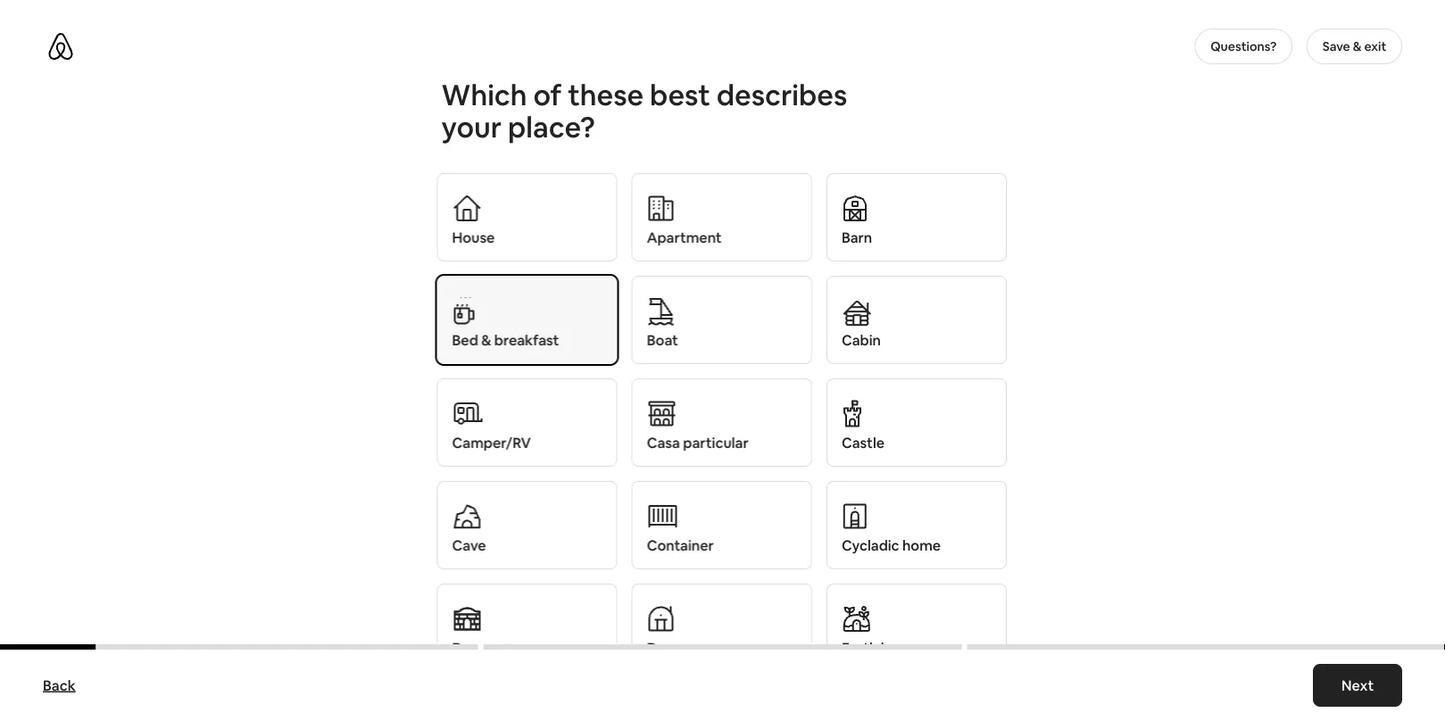 Task type: vqa. For each thing, say whether or not it's contained in the screenshot.
is
no



Task type: describe. For each thing, give the bounding box(es) containing it.
next button
[[1313, 664, 1403, 707]]

Cycladic home button
[[827, 481, 1007, 570]]

Barn button
[[827, 173, 1007, 262]]

earth home
[[842, 639, 920, 657]]

Camper/RV button
[[437, 379, 618, 467]]

Container button
[[632, 481, 813, 570]]

Castle button
[[827, 379, 1007, 467]]

exit
[[1365, 38, 1387, 54]]

bed & breakfast
[[452, 331, 559, 349]]

Earth home button
[[827, 584, 1007, 672]]

dammuso
[[452, 639, 521, 657]]

bed
[[452, 331, 479, 349]]

Dammuso button
[[437, 584, 618, 672]]

castle
[[842, 434, 885, 452]]

save & exit button
[[1308, 29, 1403, 64]]

barn
[[842, 228, 873, 246]]

Cabin button
[[827, 276, 1007, 364]]

Dome button
[[632, 584, 813, 672]]

container
[[647, 536, 714, 555]]

earth
[[842, 639, 878, 657]]

which of these best describes your place?
[[442, 76, 848, 146]]

casa particular
[[647, 434, 749, 452]]



Task type: locate. For each thing, give the bounding box(es) containing it.
& for bed
[[482, 331, 492, 349]]

home right earth at bottom
[[881, 639, 920, 657]]

apartment
[[647, 228, 722, 246]]

home for earth home
[[881, 639, 920, 657]]

1 vertical spatial &
[[482, 331, 492, 349]]

Bed & breakfast button
[[437, 276, 618, 364]]

breakfast
[[495, 331, 559, 349]]

camper/rv
[[452, 434, 531, 452]]

these
[[568, 76, 644, 113]]

save & exit
[[1323, 38, 1387, 54]]

& left exit
[[1354, 38, 1362, 54]]

questions?
[[1211, 38, 1277, 54]]

Cave button
[[437, 481, 618, 570]]

cave
[[452, 536, 486, 555]]

home for cycladic home
[[903, 536, 941, 555]]

0 vertical spatial &
[[1354, 38, 1362, 54]]

0 horizontal spatial &
[[482, 331, 492, 349]]

casa
[[647, 434, 680, 452]]

Boat button
[[632, 276, 813, 364]]

house
[[452, 228, 495, 246]]

best
[[650, 76, 711, 113]]

back
[[43, 676, 76, 695]]

Casa particular button
[[632, 379, 813, 467]]

1 horizontal spatial &
[[1354, 38, 1362, 54]]

home
[[903, 536, 941, 555], [881, 639, 920, 657]]

House button
[[437, 173, 618, 262]]

of
[[533, 76, 562, 113]]

Apartment button
[[632, 173, 813, 262]]

& inside button
[[1354, 38, 1362, 54]]

1 vertical spatial home
[[881, 639, 920, 657]]

home right cycladic
[[903, 536, 941, 555]]

which
[[442, 76, 527, 113]]

0 vertical spatial home
[[903, 536, 941, 555]]

which of these best describes your place? option group
[[437, 171, 1009, 722]]

your place?
[[442, 108, 595, 146]]

particular
[[683, 434, 749, 452]]

cabin
[[842, 331, 881, 349]]

cycladic
[[842, 536, 900, 555]]

&
[[1354, 38, 1362, 54], [482, 331, 492, 349]]

& inside 'button'
[[482, 331, 492, 349]]

questions? button
[[1195, 29, 1293, 64]]

& right bed
[[482, 331, 492, 349]]

dome
[[647, 639, 688, 657]]

back button
[[34, 668, 85, 704]]

cycladic home
[[842, 536, 941, 555]]

& for save
[[1354, 38, 1362, 54]]

describes
[[717, 76, 848, 113]]

next
[[1342, 676, 1374, 695]]

save
[[1323, 38, 1351, 54]]

boat
[[647, 331, 679, 349]]



